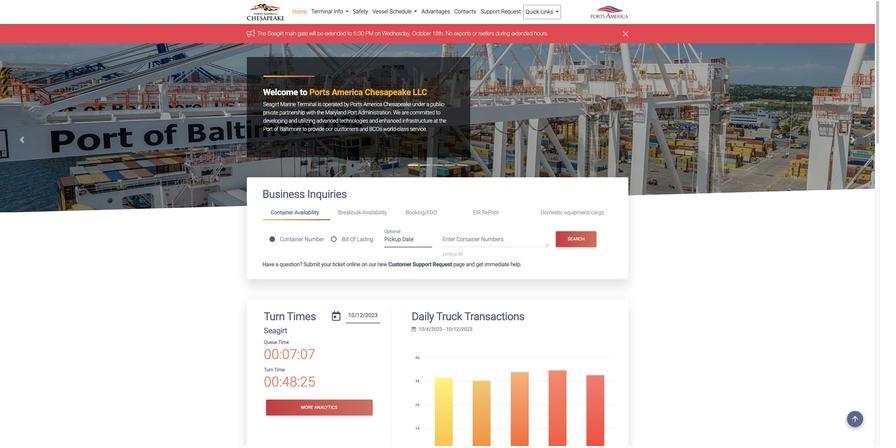 Task type: vqa. For each thing, say whether or not it's contained in the screenshot.
rightmost Average
no



Task type: describe. For each thing, give the bounding box(es) containing it.
time for 00:48:25
[[274, 367, 285, 373]]

seagirt for seagirt
[[264, 326, 287, 335]]

october
[[412, 30, 431, 37]]

support request
[[481, 8, 521, 15]]

domestic equipment/cargo
[[541, 209, 604, 216]]

calendar day image
[[332, 311, 340, 321]]

get
[[476, 261, 483, 268]]

immediate
[[485, 261, 509, 268]]

support inside main content
[[413, 261, 431, 268]]

18th.
[[432, 30, 444, 37]]

our inside seagirt marine terminal is operated by ports america chesapeake under a public- private partnership with the maryland port administration.                         we are committed to developing and utilizing advanced technologies and enhanced infrastructure at the port of baltimore to provide                         our customers and bcos world-class service.
[[326, 126, 333, 132]]

daily
[[412, 310, 434, 323]]

queue
[[264, 340, 277, 346]]

quick links link
[[523, 5, 561, 19]]

main
[[285, 30, 296, 37]]

by
[[344, 101, 349, 108]]

container for container number
[[280, 236, 303, 243]]

queue time 00:07:07
[[264, 340, 315, 363]]

on inside alert
[[375, 30, 381, 37]]

1 vertical spatial the
[[439, 118, 446, 124]]

the
[[258, 30, 266, 37]]

developing
[[263, 118, 287, 124]]

to down the utilizing
[[302, 126, 307, 132]]

terminal inside seagirt marine terminal is operated by ports america chesapeake under a public- private partnership with the maryland port administration.                         we are committed to developing and utilizing advanced technologies and enhanced infrastructure at the port of baltimore to provide                         our customers and bcos world-class service.
[[297, 101, 317, 108]]

service.
[[410, 126, 427, 132]]

contacts link
[[452, 5, 478, 19]]

eir reprint link
[[465, 207, 532, 219]]

info
[[334, 8, 343, 15]]

more analytics
[[301, 405, 337, 410]]

with
[[306, 109, 316, 116]]

50
[[458, 252, 463, 257]]

request inside "link"
[[501, 8, 521, 15]]

help.
[[511, 261, 522, 268]]

support inside "link"
[[481, 8, 500, 15]]

00:07:07
[[264, 347, 315, 363]]

availability for container availability
[[294, 209, 319, 216]]

daily truck transactions
[[412, 310, 525, 323]]

container availability link
[[263, 207, 330, 220]]

links
[[541, 9, 553, 15]]

our inside main content
[[369, 261, 376, 268]]

private
[[263, 109, 278, 116]]

or
[[473, 30, 477, 37]]

are
[[402, 109, 409, 116]]

terminal info
[[311, 8, 344, 15]]

america inside seagirt marine terminal is operated by ports america chesapeake under a public- private partnership with the maryland port administration.                         we are committed to developing and utilizing advanced technologies and enhanced infrastructure at the port of baltimore to provide                         our customers and bcos world-class service.
[[363, 101, 382, 108]]

support request link
[[478, 5, 523, 19]]

5:30
[[353, 30, 364, 37]]

public-
[[430, 101, 445, 108]]

main content containing 00:07:07
[[242, 178, 633, 446]]

at
[[434, 118, 438, 124]]

to inside alert
[[348, 30, 352, 37]]

0 horizontal spatial america
[[332, 87, 363, 97]]

advantages link
[[419, 5, 452, 19]]

and down administration.
[[369, 118, 378, 124]]

technologies
[[339, 118, 368, 124]]

llc
[[413, 87, 427, 97]]

0 vertical spatial chesapeake
[[365, 87, 411, 97]]

welcome
[[263, 87, 298, 97]]

maryland
[[325, 109, 346, 116]]

we
[[393, 109, 401, 116]]

turn times
[[264, 310, 316, 323]]

container availability
[[271, 209, 319, 216]]

numbers
[[481, 236, 504, 243]]

1 extended from the left
[[325, 30, 346, 37]]

during
[[496, 30, 510, 37]]

search
[[568, 237, 585, 242]]

the seagirt main gate will be extended to 5:30 pm on wednesday, october 18th.  no exports or reefers during extended hours. link
[[258, 30, 549, 37]]

bill of lading
[[342, 236, 373, 243]]

question?
[[280, 261, 302, 268]]

turn time 00:48:25
[[264, 367, 315, 390]]

enhanced
[[379, 118, 401, 124]]

analytics
[[314, 405, 337, 410]]

eir reprint
[[473, 209, 499, 216]]

vessel
[[373, 8, 388, 15]]

to inside main content
[[453, 252, 457, 257]]

of
[[350, 236, 356, 243]]

enter
[[443, 236, 455, 243]]

contacts
[[454, 8, 476, 15]]

request inside main content
[[433, 261, 452, 268]]

page
[[453, 261, 465, 268]]

truck
[[436, 310, 462, 323]]

new
[[377, 261, 387, 268]]

customer support request link
[[388, 261, 452, 268]]

bill
[[342, 236, 349, 243]]

quick links
[[526, 9, 555, 15]]

seagirt for seagirt marine terminal is operated by ports america chesapeake under a public- private partnership with the maryland port administration.                         we are committed to developing and utilizing advanced technologies and enhanced infrastructure at the port of baltimore to provide                         our customers and bcos world-class service.
[[263, 101, 279, 108]]

is
[[318, 101, 321, 108]]

utilizing
[[298, 118, 315, 124]]



Task type: locate. For each thing, give the bounding box(es) containing it.
seagirt up private
[[263, 101, 279, 108]]

1 vertical spatial on
[[362, 261, 367, 268]]

world-
[[383, 126, 397, 132]]

bullhorn image
[[247, 30, 258, 37]]

operated
[[323, 101, 343, 108]]

home link
[[290, 5, 309, 19]]

ports right by
[[350, 101, 362, 108]]

turn up queue
[[264, 310, 285, 323]]

container left number
[[280, 236, 303, 243]]

reefers
[[479, 30, 494, 37]]

and left get
[[466, 261, 475, 268]]

to up with
[[300, 87, 307, 97]]

hours.
[[534, 30, 549, 37]]

bcos
[[369, 126, 382, 132]]

extended
[[325, 30, 346, 37], [511, 30, 533, 37]]

america up by
[[332, 87, 363, 97]]

availability right breakbulk
[[362, 209, 387, 216]]

availability for breakbulk availability
[[362, 209, 387, 216]]

0 horizontal spatial ports
[[309, 87, 330, 97]]

request left quick at top
[[501, 8, 521, 15]]

the seagirt main gate will be extended to 5:30 pm on wednesday, october 18th.  no exports or reefers during extended hours. alert
[[0, 24, 875, 43]]

america up administration.
[[363, 101, 382, 108]]

0 horizontal spatial port
[[263, 126, 273, 132]]

port up technologies
[[347, 109, 357, 116]]

close image
[[623, 30, 628, 38]]

1 horizontal spatial the
[[439, 118, 446, 124]]

seagirt inside seagirt marine terminal is operated by ports america chesapeake under a public- private partnership with the maryland port administration.                         we are committed to developing and utilizing advanced technologies and enhanced infrastructure at the port of baltimore to provide                         our customers and bcos world-class service.
[[263, 101, 279, 108]]

1 vertical spatial request
[[433, 261, 452, 268]]

to down public-
[[436, 109, 440, 116]]

ports up 'is'
[[309, 87, 330, 97]]

10/12/2023
[[446, 327, 472, 332]]

terminal
[[311, 8, 332, 15], [297, 101, 317, 108]]

turn inside turn time 00:48:25
[[264, 367, 273, 373]]

calendar week image
[[412, 327, 416, 332]]

committed
[[410, 109, 435, 116]]

go to top image
[[847, 411, 863, 427]]

0 vertical spatial terminal
[[311, 8, 332, 15]]

turn up 00:48:25
[[264, 367, 273, 373]]

vessel schedule
[[373, 8, 413, 15]]

0 vertical spatial on
[[375, 30, 381, 37]]

the down 'is'
[[317, 109, 324, 116]]

optional
[[384, 229, 400, 234]]

0 vertical spatial america
[[332, 87, 363, 97]]

business inquiries
[[263, 188, 347, 201]]

search button
[[556, 231, 596, 247]]

administration.
[[358, 109, 392, 116]]

limit
[[443, 252, 452, 257]]

1 vertical spatial port
[[263, 126, 273, 132]]

time right queue
[[278, 340, 289, 346]]

seagirt marine terminal is operated by ports america chesapeake under a public- private partnership with the maryland port administration.                         we are committed to developing and utilizing advanced technologies and enhanced infrastructure at the port of baltimore to provide                         our customers and bcos world-class service.
[[263, 101, 446, 132]]

inquiries
[[307, 188, 347, 201]]

1 vertical spatial our
[[369, 261, 376, 268]]

eir
[[473, 209, 481, 216]]

booking/edo
[[406, 209, 437, 216]]

1 vertical spatial terminal
[[297, 101, 317, 108]]

seagirt inside alert
[[268, 30, 284, 37]]

quick
[[526, 9, 539, 15]]

the right at
[[439, 118, 446, 124]]

2 turn from the top
[[264, 367, 273, 373]]

and left bcos
[[360, 126, 368, 132]]

extended right be
[[325, 30, 346, 37]]

home
[[292, 8, 307, 15]]

seagirt right the
[[268, 30, 284, 37]]

advanced
[[316, 118, 338, 124]]

customer
[[388, 261, 411, 268]]

terminal left the info
[[311, 8, 332, 15]]

breakbulk availability
[[338, 209, 387, 216]]

vessel schedule link
[[370, 5, 419, 19]]

turn for turn time 00:48:25
[[264, 367, 273, 373]]

container number
[[280, 236, 324, 243]]

container up 50
[[457, 236, 480, 243]]

1 vertical spatial time
[[274, 367, 285, 373]]

main content
[[242, 178, 633, 446]]

1 vertical spatial seagirt
[[263, 101, 279, 108]]

0 horizontal spatial extended
[[325, 30, 346, 37]]

a right have
[[276, 261, 278, 268]]

1 horizontal spatial port
[[347, 109, 357, 116]]

will
[[309, 30, 316, 37]]

1 vertical spatial chesapeake
[[383, 101, 411, 108]]

2 vertical spatial seagirt
[[264, 326, 287, 335]]

more analytics link
[[266, 400, 373, 416]]

a right under
[[426, 101, 429, 108]]

equipment/cargo
[[564, 209, 604, 216]]

time inside turn time 00:48:25
[[274, 367, 285, 373]]

1 vertical spatial support
[[413, 261, 431, 268]]

ports inside seagirt marine terminal is operated by ports america chesapeake under a public- private partnership with the maryland port administration.                         we are committed to developing and utilizing advanced technologies and enhanced infrastructure at the port of baltimore to provide                         our customers and bcos world-class service.
[[350, 101, 362, 108]]

a
[[426, 101, 429, 108], [276, 261, 278, 268]]

0 vertical spatial request
[[501, 8, 521, 15]]

a inside seagirt marine terminal is operated by ports america chesapeake under a public- private partnership with the maryland port administration.                         we are committed to developing and utilizing advanced technologies and enhanced infrastructure at the port of baltimore to provide                         our customers and bcos world-class service.
[[426, 101, 429, 108]]

0 horizontal spatial support
[[413, 261, 431, 268]]

0 horizontal spatial the
[[317, 109, 324, 116]]

availability down 'business inquiries'
[[294, 209, 319, 216]]

1 horizontal spatial availability
[[362, 209, 387, 216]]

on right pm
[[375, 30, 381, 37]]

1 vertical spatial ports
[[350, 101, 362, 108]]

on right online
[[362, 261, 367, 268]]

limit to 50
[[443, 252, 463, 257]]

0 vertical spatial seagirt
[[268, 30, 284, 37]]

1 vertical spatial turn
[[264, 367, 273, 373]]

support
[[481, 8, 500, 15], [413, 261, 431, 268]]

0 vertical spatial time
[[278, 340, 289, 346]]

on
[[375, 30, 381, 37], [362, 261, 367, 268]]

0 horizontal spatial a
[[276, 261, 278, 268]]

chesapeake inside seagirt marine terminal is operated by ports america chesapeake under a public- private partnership with the maryland port administration.                         we are committed to developing and utilizing advanced technologies and enhanced infrastructure at the port of baltimore to provide                         our customers and bcos world-class service.
[[383, 101, 411, 108]]

turn for turn times
[[264, 310, 285, 323]]

seagirt
[[268, 30, 284, 37], [263, 101, 279, 108], [264, 326, 287, 335]]

no
[[446, 30, 453, 37]]

time inside queue time 00:07:07
[[278, 340, 289, 346]]

port left of
[[263, 126, 273, 132]]

0 horizontal spatial on
[[362, 261, 367, 268]]

None text field
[[346, 310, 380, 324]]

time up 00:48:25
[[274, 367, 285, 373]]

0 horizontal spatial our
[[326, 126, 333, 132]]

our left new
[[369, 261, 376, 268]]

pm
[[366, 30, 373, 37]]

0 vertical spatial a
[[426, 101, 429, 108]]

have a question? submit your ticket online on our new customer support request page and get immediate help.
[[263, 261, 522, 268]]

and down partnership
[[289, 118, 297, 124]]

infrastructure
[[402, 118, 432, 124]]

container down business
[[271, 209, 293, 216]]

exports
[[454, 30, 471, 37]]

1 horizontal spatial request
[[501, 8, 521, 15]]

1 vertical spatial a
[[276, 261, 278, 268]]

transactions
[[464, 310, 525, 323]]

domestic equipment/cargo link
[[532, 207, 613, 219]]

1 horizontal spatial america
[[363, 101, 382, 108]]

support right customer
[[413, 261, 431, 268]]

0 vertical spatial the
[[317, 109, 324, 116]]

container
[[271, 209, 293, 216], [280, 236, 303, 243], [457, 236, 480, 243]]

1 vertical spatial america
[[363, 101, 382, 108]]

1 availability from the left
[[294, 209, 319, 216]]

2 availability from the left
[[362, 209, 387, 216]]

under
[[412, 101, 425, 108]]

enter container numbers
[[443, 236, 504, 243]]

support up reefers
[[481, 8, 500, 15]]

safety link
[[351, 5, 370, 19]]

partnership
[[279, 109, 305, 116]]

seagirt up queue
[[264, 326, 287, 335]]

1 turn from the top
[[264, 310, 285, 323]]

1 horizontal spatial extended
[[511, 30, 533, 37]]

availability
[[294, 209, 319, 216], [362, 209, 387, 216]]

0 horizontal spatial request
[[433, 261, 452, 268]]

container for container availability
[[271, 209, 293, 216]]

2 extended from the left
[[511, 30, 533, 37]]

advantages
[[422, 8, 450, 15]]

to
[[348, 30, 352, 37], [300, 87, 307, 97], [436, 109, 440, 116], [302, 126, 307, 132], [453, 252, 457, 257]]

1 horizontal spatial ports
[[350, 101, 362, 108]]

welcome to ports america chesapeake llc
[[263, 87, 427, 97]]

seagirt inside main content
[[264, 326, 287, 335]]

0 vertical spatial port
[[347, 109, 357, 116]]

gate
[[298, 30, 308, 37]]

to left '5:30'
[[348, 30, 352, 37]]

lading
[[357, 236, 373, 243]]

time for 00:07:07
[[278, 340, 289, 346]]

0 vertical spatial turn
[[264, 310, 285, 323]]

Enter Container Numbers text field
[[443, 236, 549, 247]]

and
[[289, 118, 297, 124], [369, 118, 378, 124], [360, 126, 368, 132], [466, 261, 475, 268]]

booking/edo link
[[397, 207, 465, 219]]

1 horizontal spatial our
[[369, 261, 376, 268]]

our down advanced
[[326, 126, 333, 132]]

0 horizontal spatial availability
[[294, 209, 319, 216]]

breakbulk
[[338, 209, 361, 216]]

domestic
[[541, 209, 563, 216]]

more
[[301, 405, 313, 410]]

and inside main content
[[466, 261, 475, 268]]

provide
[[308, 126, 324, 132]]

ports america chesapeake image
[[0, 43, 875, 422]]

0 vertical spatial our
[[326, 126, 333, 132]]

ticket
[[332, 261, 345, 268]]

1 horizontal spatial on
[[375, 30, 381, 37]]

request down limit
[[433, 261, 452, 268]]

to left 50
[[453, 252, 457, 257]]

1 horizontal spatial support
[[481, 8, 500, 15]]

be
[[317, 30, 323, 37]]

schedule
[[390, 8, 412, 15]]

10/6/2023
[[419, 327, 442, 332]]

Optional text field
[[384, 234, 432, 248]]

extended right during
[[511, 30, 533, 37]]

00:48:25
[[264, 374, 315, 390]]

terminal up with
[[297, 101, 317, 108]]

baltimore
[[280, 126, 301, 132]]

reprint
[[482, 209, 499, 216]]

1 horizontal spatial a
[[426, 101, 429, 108]]

have
[[263, 261, 274, 268]]

0 vertical spatial ports
[[309, 87, 330, 97]]

our
[[326, 126, 333, 132], [369, 261, 376, 268]]

turn
[[264, 310, 285, 323], [264, 367, 273, 373]]

online
[[346, 261, 360, 268]]

0 vertical spatial support
[[481, 8, 500, 15]]



